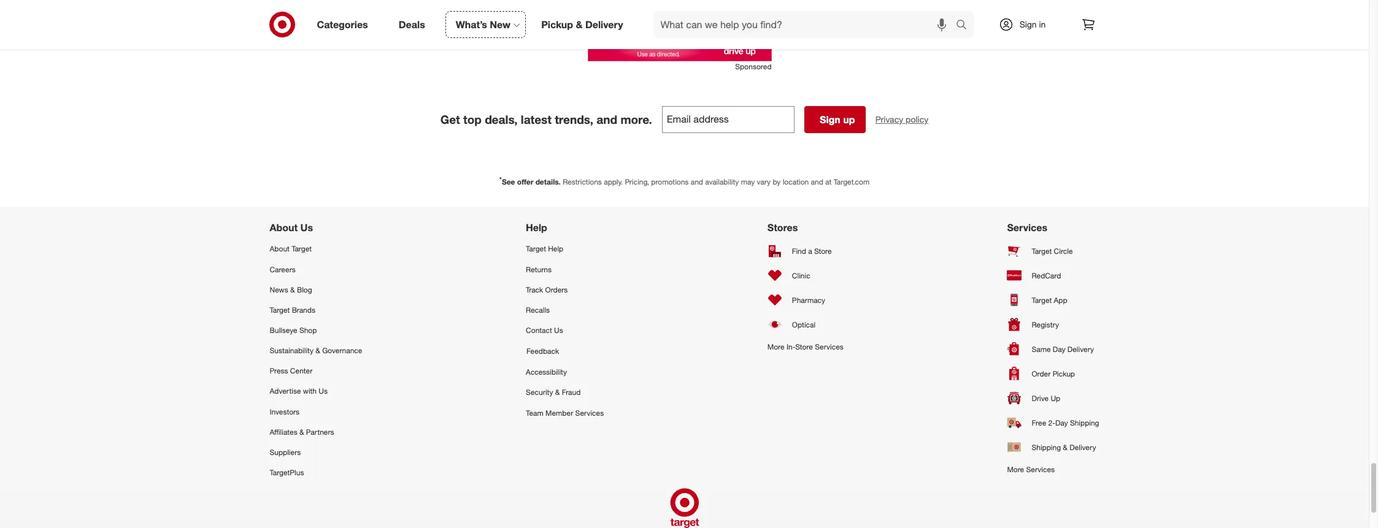 Task type: describe. For each thing, give the bounding box(es) containing it.
target.com
[[834, 178, 870, 187]]

find
[[792, 247, 806, 256]]

same day delivery link
[[1007, 337, 1099, 362]]

more in-store services link
[[768, 337, 844, 358]]

more services
[[1007, 465, 1055, 475]]

up
[[843, 114, 855, 126]]

track orders
[[526, 285, 568, 294]]

target: expect more. pay less. image
[[512, 483, 857, 528]]

redcard
[[1032, 271, 1061, 280]]

security
[[526, 388, 553, 397]]

more.
[[621, 113, 652, 127]]

privacy policy link
[[876, 114, 929, 126]]

track orders link
[[526, 280, 604, 300]]

find a store
[[792, 247, 832, 256]]

promotions
[[651, 178, 689, 187]]

circle
[[1054, 247, 1073, 256]]

1 vertical spatial shipping
[[1032, 443, 1061, 452]]

order pickup
[[1032, 369, 1075, 379]]

pharmacy link
[[768, 288, 844, 313]]

pharmacy
[[792, 296, 825, 305]]

& for security
[[555, 388, 560, 397]]

free
[[1032, 418, 1046, 428]]

1 vertical spatial help
[[548, 245, 563, 254]]

delivery for shipping & delivery
[[1070, 443, 1096, 452]]

feedback button
[[526, 341, 604, 362]]

a
[[808, 247, 812, 256]]

sustainability & governance
[[270, 346, 362, 355]]

drive
[[1032, 394, 1049, 403]]

target circle link
[[1007, 239, 1099, 264]]

deals link
[[388, 11, 440, 38]]

more in-store services
[[768, 343, 844, 352]]

may
[[741, 178, 755, 187]]

get
[[440, 113, 460, 127]]

drive up link
[[1007, 386, 1099, 411]]

& for shipping
[[1063, 443, 1068, 452]]

orders
[[545, 285, 568, 294]]

center
[[290, 367, 313, 376]]

* see offer details. restrictions apply. pricing, promotions and availability may vary by location and at target.com
[[499, 176, 870, 187]]

sponsored
[[735, 62, 772, 71]]

security & fraud
[[526, 388, 581, 397]]

see
[[502, 178, 515, 187]]

day inside free 2-day shipping link
[[1055, 418, 1068, 428]]

what's new
[[456, 18, 511, 30]]

search button
[[950, 11, 980, 41]]

details.
[[535, 178, 561, 187]]

registry link
[[1007, 313, 1099, 337]]

restrictions
[[563, 178, 602, 187]]

stores
[[768, 222, 798, 234]]

target brands
[[270, 306, 315, 315]]

governance
[[322, 346, 362, 355]]

categories link
[[307, 11, 383, 38]]

get top deals, latest trends, and more.
[[440, 113, 652, 127]]

advertise
[[270, 387, 301, 396]]

search
[[950, 19, 980, 32]]

team member services
[[526, 408, 604, 418]]

0 horizontal spatial pickup
[[541, 18, 573, 30]]

investors
[[270, 407, 300, 416]]

advertise with us
[[270, 387, 328, 396]]

recalls
[[526, 306, 550, 315]]

press center
[[270, 367, 313, 376]]

sign for sign up
[[820, 114, 841, 126]]

services inside 'link'
[[575, 408, 604, 418]]

categories
[[317, 18, 368, 30]]

about for about target
[[270, 245, 290, 254]]

location
[[783, 178, 809, 187]]

target brands link
[[270, 300, 362, 320]]

1 horizontal spatial and
[[691, 178, 703, 187]]

bullseye shop
[[270, 326, 317, 335]]

sustainability & governance link
[[270, 341, 362, 361]]

contact us
[[526, 326, 563, 335]]

2 vertical spatial us
[[319, 387, 328, 396]]

offer
[[517, 178, 533, 187]]

partners
[[306, 428, 334, 437]]

about target link
[[270, 239, 362, 259]]

optical
[[792, 320, 816, 329]]

sign in link
[[988, 11, 1065, 38]]

& for sustainability
[[316, 346, 320, 355]]

find a store link
[[768, 239, 844, 264]]

sign for sign in
[[1020, 19, 1037, 29]]

bullseye
[[270, 326, 297, 335]]

returns link
[[526, 259, 604, 280]]

target for target brands
[[270, 306, 290, 315]]

2-
[[1048, 418, 1055, 428]]

delivery for pickup & delivery
[[585, 18, 623, 30]]

free 2-day shipping
[[1032, 418, 1099, 428]]

targetplus
[[270, 468, 304, 477]]

delivery for same day delivery
[[1068, 345, 1094, 354]]

targetplus link
[[270, 463, 362, 483]]

1 vertical spatial pickup
[[1053, 369, 1075, 379]]

more for more in-store services
[[768, 343, 785, 352]]

track
[[526, 285, 543, 294]]



Task type: vqa. For each thing, say whether or not it's contained in the screenshot.
Cedar
no



Task type: locate. For each thing, give the bounding box(es) containing it.
1 vertical spatial about
[[270, 245, 290, 254]]

sign inside button
[[820, 114, 841, 126]]

brands
[[292, 306, 315, 315]]

investors link
[[270, 402, 362, 422]]

security & fraud link
[[526, 383, 604, 403]]

contact us link
[[526, 320, 604, 341]]

pickup & delivery
[[541, 18, 623, 30]]

us
[[300, 222, 313, 234], [554, 326, 563, 335], [319, 387, 328, 396]]

1 horizontal spatial more
[[1007, 465, 1024, 475]]

target circle
[[1032, 247, 1073, 256]]

new
[[490, 18, 511, 30]]

shipping up shipping & delivery
[[1070, 418, 1099, 428]]

policy
[[906, 114, 929, 125]]

and left "availability"
[[691, 178, 703, 187]]

target up returns
[[526, 245, 546, 254]]

help up returns link
[[548, 245, 563, 254]]

what's
[[456, 18, 487, 30]]

target inside about target link
[[292, 245, 312, 254]]

0 vertical spatial help
[[526, 222, 547, 234]]

store down optical link
[[796, 343, 813, 352]]

1 vertical spatial delivery
[[1068, 345, 1094, 354]]

1 about from the top
[[270, 222, 298, 234]]

target inside target help link
[[526, 245, 546, 254]]

more down shipping & delivery link
[[1007, 465, 1024, 475]]

clinic link
[[768, 264, 844, 288]]

blog
[[297, 285, 312, 294]]

deals,
[[485, 113, 518, 127]]

0 horizontal spatial more
[[768, 343, 785, 352]]

and left more.
[[597, 113, 617, 127]]

services down optical link
[[815, 343, 844, 352]]

shipping up more services link
[[1032, 443, 1061, 452]]

1 horizontal spatial store
[[814, 247, 832, 256]]

target for target app
[[1032, 296, 1052, 305]]

1 horizontal spatial pickup
[[1053, 369, 1075, 379]]

0 vertical spatial delivery
[[585, 18, 623, 30]]

target down about us
[[292, 245, 312, 254]]

privacy policy
[[876, 114, 929, 125]]

recalls link
[[526, 300, 604, 320]]

0 vertical spatial shipping
[[1070, 418, 1099, 428]]

target down news
[[270, 306, 290, 315]]

app
[[1054, 296, 1068, 305]]

us right contact
[[554, 326, 563, 335]]

sign left in
[[1020, 19, 1037, 29]]

with
[[303, 387, 317, 396]]

0 vertical spatial sign
[[1020, 19, 1037, 29]]

us right with
[[319, 387, 328, 396]]

1 vertical spatial sign
[[820, 114, 841, 126]]

more for more services
[[1007, 465, 1024, 475]]

0 vertical spatial about
[[270, 222, 298, 234]]

what's new link
[[445, 11, 526, 38]]

sign
[[1020, 19, 1037, 29], [820, 114, 841, 126]]

shipping & delivery link
[[1007, 435, 1099, 460]]

contact
[[526, 326, 552, 335]]

& for news
[[290, 285, 295, 294]]

store right a
[[814, 247, 832, 256]]

sign in
[[1020, 19, 1046, 29]]

bullseye shop link
[[270, 320, 362, 341]]

affiliates & partners link
[[270, 422, 362, 442]]

affiliates
[[270, 428, 297, 437]]

services down fraud
[[575, 408, 604, 418]]

team
[[526, 408, 544, 418]]

about us
[[270, 222, 313, 234]]

in
[[1039, 19, 1046, 29]]

&
[[576, 18, 583, 30], [290, 285, 295, 294], [316, 346, 320, 355], [555, 388, 560, 397], [299, 428, 304, 437], [1063, 443, 1068, 452]]

pickup & delivery link
[[531, 11, 639, 38]]

1 vertical spatial day
[[1055, 418, 1068, 428]]

store for a
[[814, 247, 832, 256]]

vary
[[757, 178, 771, 187]]

shipping & delivery
[[1032, 443, 1096, 452]]

help
[[526, 222, 547, 234], [548, 245, 563, 254]]

advertisement region
[[588, 0, 772, 61]]

2 vertical spatial delivery
[[1070, 443, 1096, 452]]

& for pickup
[[576, 18, 583, 30]]

target for target help
[[526, 245, 546, 254]]

same
[[1032, 345, 1051, 354]]

about target
[[270, 245, 312, 254]]

1 horizontal spatial us
[[319, 387, 328, 396]]

day inside the same day delivery link
[[1053, 345, 1066, 354]]

accessibility
[[526, 368, 567, 377]]

news
[[270, 285, 288, 294]]

0 vertical spatial pickup
[[541, 18, 573, 30]]

target left the circle
[[1032, 247, 1052, 256]]

target for target circle
[[1032, 247, 1052, 256]]

about
[[270, 222, 298, 234], [270, 245, 290, 254]]

order pickup link
[[1007, 362, 1099, 386]]

trends,
[[555, 113, 593, 127]]

0 vertical spatial more
[[768, 343, 785, 352]]

more left "in-"
[[768, 343, 785, 352]]

latest
[[521, 113, 552, 127]]

drive up
[[1032, 394, 1061, 403]]

us for contact us
[[554, 326, 563, 335]]

privacy
[[876, 114, 903, 125]]

store for in-
[[796, 343, 813, 352]]

1 vertical spatial store
[[796, 343, 813, 352]]

0 horizontal spatial help
[[526, 222, 547, 234]]

pickup right order
[[1053, 369, 1075, 379]]

about up careers
[[270, 245, 290, 254]]

press center link
[[270, 361, 362, 381]]

member
[[546, 408, 573, 418]]

What can we help you find? suggestions appear below search field
[[653, 11, 959, 38]]

1 horizontal spatial shipping
[[1070, 418, 1099, 428]]

accessibility link
[[526, 362, 604, 383]]

optical link
[[768, 313, 844, 337]]

pickup right the new
[[541, 18, 573, 30]]

and
[[597, 113, 617, 127], [691, 178, 703, 187], [811, 178, 823, 187]]

returns
[[526, 265, 552, 274]]

target inside target app link
[[1032, 296, 1052, 305]]

about for about us
[[270, 222, 298, 234]]

2 about from the top
[[270, 245, 290, 254]]

0 vertical spatial us
[[300, 222, 313, 234]]

services
[[1007, 222, 1048, 234], [815, 343, 844, 352], [575, 408, 604, 418], [1026, 465, 1055, 475]]

more
[[768, 343, 785, 352], [1007, 465, 1024, 475]]

1 vertical spatial more
[[1007, 465, 1024, 475]]

news & blog
[[270, 285, 312, 294]]

1 vertical spatial us
[[554, 326, 563, 335]]

0 horizontal spatial and
[[597, 113, 617, 127]]

clinic
[[792, 271, 810, 280]]

0 vertical spatial day
[[1053, 345, 1066, 354]]

sign left up on the right top of page
[[820, 114, 841, 126]]

target inside target brands link
[[270, 306, 290, 315]]

up
[[1051, 394, 1061, 403]]

target app link
[[1007, 288, 1099, 313]]

target
[[292, 245, 312, 254], [526, 245, 546, 254], [1032, 247, 1052, 256], [1032, 296, 1052, 305], [270, 306, 290, 315]]

us up about target link on the left top of page
[[300, 222, 313, 234]]

about up the about target
[[270, 222, 298, 234]]

target help link
[[526, 239, 604, 259]]

in-
[[787, 343, 796, 352]]

target app
[[1032, 296, 1068, 305]]

services down shipping & delivery link
[[1026, 465, 1055, 475]]

services up target circle
[[1007, 222, 1048, 234]]

registry
[[1032, 320, 1059, 329]]

0 horizontal spatial sign
[[820, 114, 841, 126]]

us for about us
[[300, 222, 313, 234]]

affiliates & partners
[[270, 428, 334, 437]]

2 horizontal spatial and
[[811, 178, 823, 187]]

0 horizontal spatial us
[[300, 222, 313, 234]]

0 horizontal spatial store
[[796, 343, 813, 352]]

2 horizontal spatial us
[[554, 326, 563, 335]]

and left the at at the top of the page
[[811, 178, 823, 187]]

shop
[[299, 326, 317, 335]]

1 horizontal spatial help
[[548, 245, 563, 254]]

sign up
[[820, 114, 855, 126]]

suppliers link
[[270, 442, 362, 463]]

0 vertical spatial store
[[814, 247, 832, 256]]

advertise with us link
[[270, 381, 362, 402]]

0 horizontal spatial shipping
[[1032, 443, 1061, 452]]

1 horizontal spatial sign
[[1020, 19, 1037, 29]]

day right same
[[1053, 345, 1066, 354]]

shipping
[[1070, 418, 1099, 428], [1032, 443, 1061, 452]]

more services link
[[1007, 460, 1099, 480]]

careers link
[[270, 259, 362, 280]]

day right free
[[1055, 418, 1068, 428]]

None text field
[[662, 106, 795, 133]]

target left app
[[1032, 296, 1052, 305]]

& for affiliates
[[299, 428, 304, 437]]

target inside target circle link
[[1032, 247, 1052, 256]]

deals
[[399, 18, 425, 30]]

help up target help
[[526, 222, 547, 234]]



